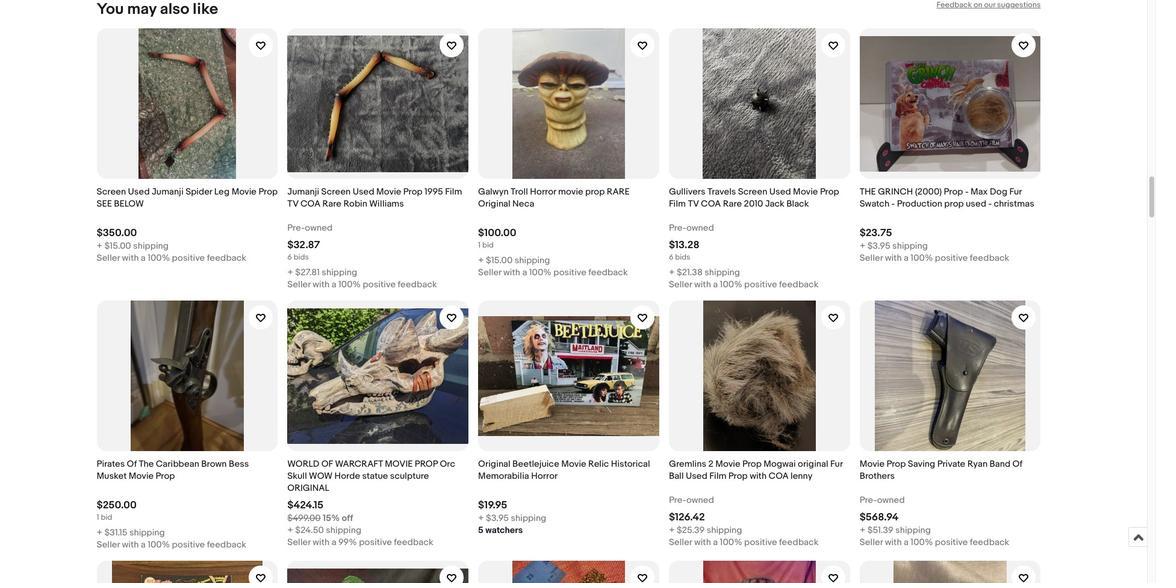 Task type: locate. For each thing, give the bounding box(es) containing it.
our
[[985, 0, 996, 10]]

with down mogwai
[[750, 471, 767, 482]]

0 horizontal spatial of
[[127, 459, 137, 470]]

2 original from the top
[[479, 459, 511, 470]]

gullivers
[[669, 186, 706, 198]]

with inside gremlins 2 movie prop mogwai original fur ball used film prop with coa lenny
[[750, 471, 767, 482]]

original
[[288, 483, 329, 494]]

tv down gullivers
[[688, 199, 699, 210]]

of inside movie prop saving private ryan band of brothers
[[1013, 459, 1023, 470]]

bid inside "$100.00 1 bid + $15.00 shipping seller with a 100% positive feedback"
[[483, 241, 494, 250]]

6 bids text field
[[288, 253, 309, 262], [669, 253, 691, 262]]

horror inside original beetlejuice movie relic historical memorabilia horror
[[532, 471, 558, 482]]

pre-owned text field up $568.94 text box
[[860, 495, 906, 507]]

coa for $13.28
[[701, 199, 722, 210]]

+ left $27.81
[[288, 267, 293, 279]]

$23.75 text field
[[860, 227, 893, 240]]

seller down $24.50
[[288, 537, 311, 549]]

$3.95 inside the $19.95 + $3.95 shipping 5 watchers
[[486, 513, 509, 525]]

coa inside jumanji screen used movie prop 1995 film tv coa rare robin williams
[[301, 199, 321, 210]]

Pre-owned text field
[[288, 223, 333, 235], [669, 495, 715, 507], [860, 495, 906, 507]]

1 vertical spatial horror
[[532, 471, 558, 482]]

+ inside $23.75 + $3.95 shipping seller with a 100% positive feedback
[[860, 241, 866, 252]]

with down $31.15
[[122, 540, 139, 551]]

feedback inside the pre-owned $568.94 + $51.39 shipping seller with a 100% positive feedback
[[971, 537, 1010, 549]]

2 bids from the left
[[676, 253, 691, 262]]

seller with a 100% positive feedback text field for $32.87
[[288, 279, 437, 291]]

coa down mogwai
[[769, 471, 789, 482]]

1 horizontal spatial 6
[[669, 253, 674, 262]]

production
[[898, 199, 943, 210]]

shipping down $100.00
[[515, 255, 551, 267]]

1 vertical spatial fur
[[831, 459, 843, 470]]

0 horizontal spatial rare
[[323, 199, 342, 210]]

$100.00 text field
[[479, 227, 517, 240]]

1 horizontal spatial 6 bids text field
[[669, 253, 691, 262]]

$424.15
[[288, 500, 324, 512]]

film right 1995
[[445, 186, 462, 198]]

6 down $32.87 text box at the left top of page
[[288, 253, 292, 262]]

+ down 1 bid text box
[[97, 528, 103, 539]]

1 horizontal spatial prop
[[945, 199, 965, 210]]

pre-owned text field for $126.42
[[669, 495, 715, 507]]

seller with a 100% positive feedback text field for bid
[[479, 267, 628, 279]]

owned inside the "pre-owned $32.87 6 bids + $27.81 shipping seller with a 100% positive feedback"
[[305, 223, 333, 234]]

off
[[342, 513, 353, 525]]

with inside the world of warcraft movie prop orc skull  wow horde statue sculpture original $424.15 $499.00 15% off + $24.50 shipping seller with a 99% positive feedback
[[313, 537, 330, 549]]

see
[[97, 199, 112, 210]]

+ $27.81 shipping text field
[[288, 267, 358, 279]]

film down gullivers
[[669, 199, 686, 210]]

black
[[787, 199, 810, 210]]

bid
[[483, 241, 494, 250], [101, 513, 112, 523]]

0 horizontal spatial $15.00
[[105, 241, 131, 252]]

$3.95 down $23.75 'text box'
[[868, 241, 891, 252]]

seller inside the world of warcraft movie prop orc skull  wow horde statue sculpture original $424.15 $499.00 15% off + $24.50 shipping seller with a 99% positive feedback
[[288, 537, 311, 549]]

feedback
[[207, 253, 247, 264], [971, 253, 1010, 264], [589, 267, 628, 279], [398, 279, 437, 291], [780, 279, 819, 291], [394, 537, 434, 549], [780, 537, 819, 549], [971, 537, 1010, 549], [207, 540, 247, 551]]

0 vertical spatial horror
[[530, 186, 557, 198]]

movie right leg
[[232, 186, 257, 198]]

0 horizontal spatial pre-owned text field
[[288, 223, 333, 235]]

100% inside $23.75 + $3.95 shipping seller with a 100% positive feedback
[[911, 253, 934, 264]]

pre- up $568.94 text box
[[860, 495, 878, 506]]

with inside $23.75 + $3.95 shipping seller with a 100% positive feedback
[[886, 253, 903, 264]]

0 vertical spatial fur
[[1010, 186, 1023, 198]]

1 horizontal spatial fur
[[1010, 186, 1023, 198]]

seller inside "$100.00 1 bid + $15.00 shipping seller with a 100% positive feedback"
[[479, 267, 502, 279]]

$32.87 text field
[[288, 240, 320, 252]]

positive right + $25.39 shipping text box
[[745, 537, 778, 549]]

6 bids text field down $32.87 text box at the left top of page
[[288, 253, 309, 262]]

owned up $126.42
[[687, 495, 715, 506]]

positive inside "$100.00 1 bid + $15.00 shipping seller with a 100% positive feedback"
[[554, 267, 587, 279]]

2010
[[745, 199, 764, 210]]

seller down $31.15
[[97, 540, 120, 551]]

2 6 from the left
[[669, 253, 674, 262]]

tv for $32.87
[[288, 199, 299, 210]]

shipping
[[133, 241, 169, 252], [893, 241, 929, 252], [515, 255, 551, 267], [322, 267, 358, 279], [705, 267, 741, 279], [511, 513, 547, 525], [326, 525, 362, 537], [707, 525, 743, 537], [896, 525, 932, 537], [129, 528, 165, 539]]

1 horizontal spatial coa
[[701, 199, 722, 210]]

prop left used
[[945, 199, 965, 210]]

feedback on our suggestions link
[[937, 0, 1042, 10]]

prop
[[259, 186, 278, 198], [404, 186, 423, 198], [821, 186, 840, 198], [945, 186, 964, 198], [743, 459, 762, 470], [887, 459, 907, 470], [156, 471, 175, 482], [729, 471, 748, 482]]

feedback inside $350.00 + $15.00 shipping seller with a 100% positive feedback
[[207, 253, 247, 264]]

+ inside pre-owned $126.42 + $25.39 shipping seller with a 100% positive feedback
[[669, 525, 675, 537]]

film for $13.28
[[669, 199, 686, 210]]

original beetlejuice movie relic historical memorabilia horror
[[479, 459, 651, 482]]

$3.95 for $19.95
[[486, 513, 509, 525]]

shipping inside pre-owned $13.28 6 bids + $21.38 shipping seller with a 100% positive feedback
[[705, 267, 741, 279]]

1 horizontal spatial of
[[1013, 459, 1023, 470]]

screen used jumanji spider leg movie prop see below
[[97, 186, 278, 210]]

$27.81
[[295, 267, 320, 279]]

relic
[[589, 459, 609, 470]]

Seller with a 100% positive feedback text field
[[97, 253, 247, 265], [860, 253, 1010, 265], [669, 537, 819, 549], [97, 540, 247, 552]]

statue
[[362, 471, 388, 482]]

2 rare from the left
[[724, 199, 743, 210]]

seller with a 100% positive feedback text field for $568.94
[[860, 537, 1010, 549]]

$350.00 + $15.00 shipping seller with a 100% positive feedback
[[97, 227, 247, 264]]

pre-owned $32.87 6 bids + $27.81 shipping seller with a 100% positive feedback
[[288, 223, 437, 291]]

jumanji left spider
[[152, 186, 184, 198]]

2 horizontal spatial film
[[710, 471, 727, 482]]

used up jack
[[770, 186, 792, 198]]

0 horizontal spatial 6 bids text field
[[288, 253, 309, 262]]

0 vertical spatial film
[[445, 186, 462, 198]]

with down $350.00 text box
[[122, 253, 139, 264]]

0 horizontal spatial 1
[[97, 513, 99, 523]]

positive right 99%
[[359, 537, 392, 549]]

a
[[141, 253, 146, 264], [905, 253, 909, 264], [523, 267, 528, 279], [332, 279, 337, 291], [714, 279, 718, 291], [332, 537, 337, 549], [714, 537, 718, 549], [905, 537, 909, 549], [141, 540, 146, 551]]

$350.00
[[97, 227, 137, 240]]

100%
[[148, 253, 170, 264], [911, 253, 934, 264], [530, 267, 552, 279], [339, 279, 361, 291], [720, 279, 743, 291], [720, 537, 743, 549], [911, 537, 934, 549], [148, 540, 170, 551]]

feedback inside pre-owned $13.28 6 bids + $21.38 shipping seller with a 100% positive feedback
[[780, 279, 819, 291]]

positive inside "$250.00 1 bid + $31.15 shipping seller with a 100% positive feedback"
[[172, 540, 205, 551]]

horror inside galwyn troll horror movie prop rare original neca
[[530, 186, 557, 198]]

horror
[[530, 186, 557, 198], [532, 471, 558, 482]]

you
[[97, 0, 124, 19]]

owned for $568.94
[[878, 495, 906, 506]]

0 horizontal spatial tv
[[288, 199, 299, 210]]

1 6 bids text field from the left
[[288, 253, 309, 262]]

prop right (2000)
[[945, 186, 964, 198]]

grinch
[[879, 186, 914, 198]]

pre- up $126.42
[[669, 495, 687, 506]]

owned for $126.42
[[687, 495, 715, 506]]

coa down travels at right
[[701, 199, 722, 210]]

$100.00
[[479, 227, 517, 240]]

used
[[128, 186, 150, 198], [353, 186, 375, 198], [770, 186, 792, 198], [686, 471, 708, 482]]

0 horizontal spatial prop
[[586, 186, 605, 198]]

prop right leg
[[259, 186, 278, 198]]

- down grinch
[[892, 199, 896, 210]]

max
[[971, 186, 989, 198]]

shipping down production
[[893, 241, 929, 252]]

used inside jumanji screen used movie prop 1995 film tv coa rare robin williams
[[353, 186, 375, 198]]

0 horizontal spatial 6
[[288, 253, 292, 262]]

historical
[[612, 459, 651, 470]]

shipping down $350.00
[[133, 241, 169, 252]]

1 horizontal spatial 1
[[479, 241, 481, 250]]

screen up see
[[97, 186, 126, 198]]

bids inside pre-owned $13.28 6 bids + $21.38 shipping seller with a 100% positive feedback
[[676, 253, 691, 262]]

+ inside the "pre-owned $32.87 6 bids + $27.81 shipping seller with a 100% positive feedback"
[[288, 267, 293, 279]]

1 vertical spatial film
[[669, 199, 686, 210]]

previous price $499.00 15% off text field
[[288, 513, 353, 525]]

a inside the pre-owned $568.94 + $51.39 shipping seller with a 100% positive feedback
[[905, 537, 909, 549]]

2 6 bids text field from the left
[[669, 253, 691, 262]]

rare for $32.87
[[323, 199, 342, 210]]

original inside galwyn troll horror movie prop rare original neca
[[479, 199, 511, 210]]

dog
[[991, 186, 1008, 198]]

2 horizontal spatial screen
[[739, 186, 768, 198]]

1 inside "$100.00 1 bid + $15.00 shipping seller with a 100% positive feedback"
[[479, 241, 481, 250]]

+ inside "$100.00 1 bid + $15.00 shipping seller with a 100% positive feedback"
[[479, 255, 484, 267]]

of left the
[[127, 459, 137, 470]]

positive right + $3.95 shipping text field
[[936, 253, 969, 264]]

$15.00 down 1 bid text field
[[486, 255, 513, 267]]

0 vertical spatial prop
[[586, 186, 605, 198]]

$568.94
[[860, 512, 899, 524]]

movie inside movie prop saving private ryan band of brothers
[[860, 459, 885, 470]]

a inside pre-owned $13.28 6 bids + $21.38 shipping seller with a 100% positive feedback
[[714, 279, 718, 291]]

original inside original beetlejuice movie relic historical memorabilia horror
[[479, 459, 511, 470]]

seller down $21.38
[[669, 279, 693, 291]]

seller down 1 bid text field
[[479, 267, 502, 279]]

prop left 'rare'
[[586, 186, 605, 198]]

2 jumanji from the left
[[288, 186, 320, 198]]

fur right "original"
[[831, 459, 843, 470]]

Pre-owned text field
[[669, 223, 715, 235]]

pre- inside the "pre-owned $32.87 6 bids + $27.81 shipping seller with a 100% positive feedback"
[[288, 223, 305, 234]]

movie up brothers
[[860, 459, 885, 470]]

with down the $25.39
[[695, 537, 712, 549]]

+ left the $25.39
[[669, 525, 675, 537]]

positive right + $31.15 shipping text field
[[172, 540, 205, 551]]

Seller with a 100% positive feedback text field
[[479, 267, 628, 279], [288, 279, 437, 291], [669, 279, 819, 291], [860, 537, 1010, 549]]

tv up $32.87
[[288, 199, 299, 210]]

screen inside jumanji screen used movie prop 1995 film tv coa rare robin williams
[[322, 186, 351, 198]]

with inside "$100.00 1 bid + $15.00 shipping seller with a 100% positive feedback"
[[504, 267, 521, 279]]

100% inside $350.00 + $15.00 shipping seller with a 100% positive feedback
[[148, 253, 170, 264]]

horror up neca
[[530, 186, 557, 198]]

0 horizontal spatial jumanji
[[152, 186, 184, 198]]

0 vertical spatial original
[[479, 199, 511, 210]]

prop down caribbean
[[156, 471, 175, 482]]

pre- inside the pre-owned $568.94 + $51.39 shipping seller with a 100% positive feedback
[[860, 495, 878, 506]]

1 rare from the left
[[323, 199, 342, 210]]

list
[[97, 19, 1051, 583]]

travels
[[708, 186, 737, 198]]

pre-owned text field up $32.87 text box at the left top of page
[[288, 223, 333, 235]]

+ $3.95 shipping text field
[[860, 241, 929, 253]]

used inside screen used jumanji spider leg movie prop see below
[[128, 186, 150, 198]]

1 vertical spatial prop
[[945, 199, 965, 210]]

1 vertical spatial 1
[[97, 513, 99, 523]]

1 horizontal spatial pre-owned text field
[[669, 495, 715, 507]]

movie up williams
[[377, 186, 402, 198]]

1 bid text field
[[97, 513, 112, 523]]

$3.95 inside $23.75 + $3.95 shipping seller with a 100% positive feedback
[[868, 241, 891, 252]]

6 down $13.28
[[669, 253, 674, 262]]

0 vertical spatial $3.95
[[868, 241, 891, 252]]

5 watchers text field
[[479, 525, 523, 537]]

$19.95 text field
[[479, 500, 508, 512]]

$3.95 up 5 watchers text field
[[486, 513, 509, 525]]

1 of from the left
[[127, 459, 137, 470]]

$15.00 inside "$100.00 1 bid + $15.00 shipping seller with a 100% positive feedback"
[[486, 255, 513, 267]]

1 horizontal spatial rare
[[724, 199, 743, 210]]

prop left 1995
[[404, 186, 423, 198]]

bids down $32.87 text box at the left top of page
[[294, 253, 309, 262]]

film
[[445, 186, 462, 198], [669, 199, 686, 210], [710, 471, 727, 482]]

+ down $350.00
[[97, 241, 103, 252]]

$13.28
[[669, 240, 700, 252]]

+ inside the pre-owned $568.94 + $51.39 shipping seller with a 100% positive feedback
[[860, 525, 866, 537]]

6 bids text field down $13.28
[[669, 253, 691, 262]]

0 horizontal spatial bid
[[101, 513, 112, 523]]

shipping right $21.38
[[705, 267, 741, 279]]

rare left robin
[[323, 199, 342, 210]]

christmas
[[995, 199, 1035, 210]]

6
[[288, 253, 292, 262], [669, 253, 674, 262]]

original
[[479, 199, 511, 210], [479, 459, 511, 470]]

positive right "+ $51.39 shipping" text field
[[936, 537, 969, 549]]

0 horizontal spatial $3.95
[[486, 513, 509, 525]]

+ left $51.39
[[860, 525, 866, 537]]

0 horizontal spatial coa
[[301, 199, 321, 210]]

$21.38
[[677, 267, 703, 279]]

0 vertical spatial $15.00
[[105, 241, 131, 252]]

a inside "$100.00 1 bid + $15.00 shipping seller with a 100% positive feedback"
[[523, 267, 528, 279]]

pre- for $126.42
[[669, 495, 687, 506]]

+ $51.39 shipping text field
[[860, 525, 932, 537]]

jumanji up $32.87
[[288, 186, 320, 198]]

$31.15
[[105, 528, 127, 539]]

owned inside pre-owned $126.42 + $25.39 shipping seller with a 100% positive feedback
[[687, 495, 715, 506]]

world of warcraft movie prop orc skull  wow horde statue sculpture original $424.15 $499.00 15% off + $24.50 shipping seller with a 99% positive feedback
[[288, 459, 456, 549]]

with
[[122, 253, 139, 264], [886, 253, 903, 264], [504, 267, 521, 279], [313, 279, 330, 291], [695, 279, 712, 291], [750, 471, 767, 482], [313, 537, 330, 549], [695, 537, 712, 549], [886, 537, 903, 549], [122, 540, 139, 551]]

positive inside pre-owned $13.28 6 bids + $21.38 shipping seller with a 100% positive feedback
[[745, 279, 778, 291]]

list containing $350.00
[[97, 19, 1051, 583]]

0 vertical spatial 1
[[479, 241, 481, 250]]

1 horizontal spatial $15.00
[[486, 255, 513, 267]]

shipping right $51.39
[[896, 525, 932, 537]]

bid down $100.00
[[483, 241, 494, 250]]

fur
[[1010, 186, 1023, 198], [831, 459, 843, 470]]

used up robin
[[353, 186, 375, 198]]

suggestions
[[998, 0, 1042, 10]]

the grinch (2000) prop - max dog fur swatch - production prop used - christmas
[[860, 186, 1035, 210]]

a inside $23.75 + $3.95 shipping seller with a 100% positive feedback
[[905, 253, 909, 264]]

used down 'gremlins'
[[686, 471, 708, 482]]

used up below
[[128, 186, 150, 198]]

0 horizontal spatial bids
[[294, 253, 309, 262]]

prop up brothers
[[887, 459, 907, 470]]

shipping down off
[[326, 525, 362, 537]]

seller with a 100% positive feedback text field for bid
[[97, 540, 247, 552]]

rare inside jumanji screen used movie prop 1995 film tv coa rare robin williams
[[323, 199, 342, 210]]

2 tv from the left
[[688, 199, 699, 210]]

owned up $568.94 text box
[[878, 495, 906, 506]]

seller down $350.00
[[97, 253, 120, 264]]

pre-
[[288, 223, 305, 234], [669, 223, 687, 234], [669, 495, 687, 506], [860, 495, 878, 506]]

pre- up $13.28 text field
[[669, 223, 687, 234]]

owned inside the pre-owned $568.94 + $51.39 shipping seller with a 100% positive feedback
[[878, 495, 906, 506]]

1 6 from the left
[[288, 253, 292, 262]]

bid inside "$250.00 1 bid + $31.15 shipping seller with a 100% positive feedback"
[[101, 513, 112, 523]]

+ down 1 bid text field
[[479, 255, 484, 267]]

owned up $13.28
[[687, 223, 715, 234]]

1 horizontal spatial screen
[[322, 186, 351, 198]]

Seller with a 99% positive feedback text field
[[288, 537, 434, 549]]

with down $100.00
[[504, 267, 521, 279]]

a inside the world of warcraft movie prop orc skull  wow horde statue sculpture original $424.15 $499.00 15% off + $24.50 shipping seller with a 99% positive feedback
[[332, 537, 337, 549]]

fur up 'christmas' at the right top
[[1010, 186, 1023, 198]]

1
[[479, 241, 481, 250], [97, 513, 99, 523]]

1 horizontal spatial jumanji
[[288, 186, 320, 198]]

$15.00
[[105, 241, 131, 252], [486, 255, 513, 267]]

movie left relic
[[562, 459, 587, 470]]

seller with a 100% positive feedback text field for $3.95
[[860, 253, 1010, 265]]

bid for $100.00
[[483, 241, 494, 250]]

positive inside pre-owned $126.42 + $25.39 shipping seller with a 100% positive feedback
[[745, 537, 778, 549]]

1 vertical spatial $15.00
[[486, 255, 513, 267]]

with inside the pre-owned $568.94 + $51.39 shipping seller with a 100% positive feedback
[[886, 537, 903, 549]]

- left max
[[966, 186, 969, 198]]

seller inside $23.75 + $3.95 shipping seller with a 100% positive feedback
[[860, 253, 884, 264]]

feedback inside pre-owned $126.42 + $25.39 shipping seller with a 100% positive feedback
[[780, 537, 819, 549]]

2 vertical spatial film
[[710, 471, 727, 482]]

movie inside gullivers travels screen used movie prop film tv coa rare 2010 jack black
[[794, 186, 819, 198]]

2 horizontal spatial pre-owned text field
[[860, 495, 906, 507]]

$3.95
[[868, 241, 891, 252], [486, 513, 509, 525]]

shipping right the $25.39
[[707, 525, 743, 537]]

screen up 2010
[[739, 186, 768, 198]]

of right band
[[1013, 459, 1023, 470]]

+
[[97, 241, 103, 252], [860, 241, 866, 252], [479, 255, 484, 267], [288, 267, 293, 279], [669, 267, 675, 279], [479, 513, 484, 525], [288, 525, 293, 537], [669, 525, 675, 537], [860, 525, 866, 537], [97, 528, 103, 539]]

1 jumanji from the left
[[152, 186, 184, 198]]

1 screen from the left
[[97, 186, 126, 198]]

rare for $13.28
[[724, 199, 743, 210]]

1 tv from the left
[[288, 199, 299, 210]]

ball
[[669, 471, 684, 482]]

owned
[[305, 223, 333, 234], [687, 223, 715, 234], [687, 495, 715, 506], [878, 495, 906, 506]]

2 horizontal spatial -
[[989, 199, 993, 210]]

+ down $499.00
[[288, 525, 293, 537]]

the
[[139, 459, 154, 470]]

1 original from the top
[[479, 199, 511, 210]]

brothers
[[860, 471, 895, 482]]

2 horizontal spatial coa
[[769, 471, 789, 482]]

shipping inside "$250.00 1 bid + $31.15 shipping seller with a 100% positive feedback"
[[129, 528, 165, 539]]

1 horizontal spatial tv
[[688, 199, 699, 210]]

jumanji screen used movie prop 1995 film tv coa rare robin williams
[[288, 186, 462, 210]]

seller down the $25.39
[[669, 537, 693, 549]]

$3.95 for $23.75
[[868, 241, 891, 252]]

prop up pre-owned $126.42 + $25.39 shipping seller with a 100% positive feedback
[[729, 471, 748, 482]]

the
[[860, 186, 877, 198]]

1 for $250.00
[[97, 513, 99, 523]]

2 screen from the left
[[322, 186, 351, 198]]

seller inside pre-owned $13.28 6 bids + $21.38 shipping seller with a 100% positive feedback
[[669, 279, 693, 291]]

0 vertical spatial bid
[[483, 241, 494, 250]]

1 vertical spatial bid
[[101, 513, 112, 523]]

pre- inside pre-owned $13.28 6 bids + $21.38 shipping seller with a 100% positive feedback
[[669, 223, 687, 234]]

feedback inside $23.75 + $3.95 shipping seller with a 100% positive feedback
[[971, 253, 1010, 264]]

bids
[[294, 253, 309, 262], [676, 253, 691, 262]]

1 horizontal spatial $3.95
[[868, 241, 891, 252]]

tv
[[288, 199, 299, 210], [688, 199, 699, 210]]

0 horizontal spatial screen
[[97, 186, 126, 198]]

coa for $32.87
[[301, 199, 321, 210]]

prop inside jumanji screen used movie prop 1995 film tv coa rare robin williams
[[404, 186, 423, 198]]

2 of from the left
[[1013, 459, 1023, 470]]

positive right + $27.81 shipping text field
[[363, 279, 396, 291]]

0 horizontal spatial film
[[445, 186, 462, 198]]

movie right 2
[[716, 459, 741, 470]]

1 vertical spatial original
[[479, 459, 511, 470]]

bids for $32.87
[[294, 253, 309, 262]]

1 bids from the left
[[294, 253, 309, 262]]

+ left $21.38
[[669, 267, 675, 279]]

1 down $250.00
[[97, 513, 99, 523]]

positive right + $15.00 shipping text field
[[172, 253, 205, 264]]

$32.87
[[288, 240, 320, 252]]

with down $23.75
[[886, 253, 903, 264]]

1 horizontal spatial film
[[669, 199, 686, 210]]

with down $27.81
[[313, 279, 330, 291]]

jumanji inside screen used jumanji spider leg movie prop see below
[[152, 186, 184, 198]]

+ $24.50 shipping text field
[[288, 525, 362, 537]]

prop inside screen used jumanji spider leg movie prop see below
[[259, 186, 278, 198]]

1 horizontal spatial bid
[[483, 241, 494, 250]]

film inside jumanji screen used movie prop 1995 film tv coa rare robin williams
[[445, 186, 462, 198]]

memorabilia
[[479, 471, 530, 482]]

shipping right $27.81
[[322, 267, 358, 279]]

horror down beetlejuice
[[532, 471, 558, 482]]

screen inside gullivers travels screen used movie prop film tv coa rare 2010 jack black
[[739, 186, 768, 198]]

positive right + $15.00 shipping text box
[[554, 267, 587, 279]]

seller inside "$250.00 1 bid + $31.15 shipping seller with a 100% positive feedback"
[[97, 540, 120, 551]]

screen
[[97, 186, 126, 198], [322, 186, 351, 198], [739, 186, 768, 198]]

$250.00 1 bid + $31.15 shipping seller with a 100% positive feedback
[[97, 500, 247, 551]]

coa
[[301, 199, 321, 210], [701, 199, 722, 210], [769, 471, 789, 482]]

0 horizontal spatial fur
[[831, 459, 843, 470]]

$15.00 down $350.00
[[105, 241, 131, 252]]

below
[[114, 199, 144, 210]]

-
[[966, 186, 969, 198], [892, 199, 896, 210], [989, 199, 993, 210]]

saving
[[909, 459, 936, 470]]

with down $51.39
[[886, 537, 903, 549]]

movie
[[232, 186, 257, 198], [377, 186, 402, 198], [794, 186, 819, 198], [562, 459, 587, 470], [716, 459, 741, 470], [860, 459, 885, 470], [129, 471, 154, 482]]

prop inside pirates of the caribbean brown bess musket movie prop
[[156, 471, 175, 482]]

with down $21.38
[[695, 279, 712, 291]]

shipping inside the pre-owned $568.94 + $51.39 shipping seller with a 100% positive feedback
[[896, 525, 932, 537]]

rare down travels at right
[[724, 199, 743, 210]]

coa up $32.87
[[301, 199, 321, 210]]

6 bids text field for $32.87
[[288, 253, 309, 262]]

seller down $51.39
[[860, 537, 884, 549]]

pre-owned $13.28 6 bids + $21.38 shipping seller with a 100% positive feedback
[[669, 223, 819, 291]]

of
[[322, 459, 333, 470]]

1 vertical spatial $3.95
[[486, 513, 509, 525]]

1 horizontal spatial bids
[[676, 253, 691, 262]]

3 screen from the left
[[739, 186, 768, 198]]

movie down the
[[129, 471, 154, 482]]

movie up black
[[794, 186, 819, 198]]



Task type: describe. For each thing, give the bounding box(es) containing it.
lenny
[[791, 471, 813, 482]]

bids for $13.28
[[676, 253, 691, 262]]

prop
[[415, 459, 438, 470]]

$100.00 1 bid + $15.00 shipping seller with a 100% positive feedback
[[479, 227, 628, 279]]

$568.94 text field
[[860, 512, 899, 524]]

100% inside pre-owned $126.42 + $25.39 shipping seller with a 100% positive feedback
[[720, 537, 743, 549]]

5
[[479, 525, 484, 537]]

bid for $250.00
[[101, 513, 112, 523]]

gullivers travels screen used movie prop film tv coa rare 2010 jack black
[[669, 186, 840, 210]]

+ $15.00 shipping text field
[[97, 241, 169, 253]]

owned for $32.87
[[305, 223, 333, 234]]

1 bid text field
[[479, 241, 494, 250]]

99%
[[339, 537, 357, 549]]

brown
[[201, 459, 227, 470]]

rare
[[607, 186, 630, 198]]

you may also like
[[97, 0, 218, 19]]

a inside the "pre-owned $32.87 6 bids + $27.81 shipping seller with a 100% positive feedback"
[[332, 279, 337, 291]]

+ $21.38 shipping text field
[[669, 267, 741, 279]]

pirates of the caribbean brown bess musket movie prop
[[97, 459, 249, 482]]

feedback inside "$100.00 1 bid + $15.00 shipping seller with a 100% positive feedback"
[[589, 267, 628, 279]]

100% inside pre-owned $13.28 6 bids + $21.38 shipping seller with a 100% positive feedback
[[720, 279, 743, 291]]

warcraft
[[335, 459, 383, 470]]

feedback on our suggestions
[[937, 0, 1042, 10]]

seller inside $350.00 + $15.00 shipping seller with a 100% positive feedback
[[97, 253, 120, 264]]

robin
[[344, 199, 368, 210]]

movie
[[559, 186, 584, 198]]

skull
[[288, 471, 307, 482]]

fur inside the grinch (2000) prop - max dog fur swatch - production prop used - christmas
[[1010, 186, 1023, 198]]

swatch
[[860, 199, 890, 210]]

1995
[[425, 186, 443, 198]]

with inside the "pre-owned $32.87 6 bids + $27.81 shipping seller with a 100% positive feedback"
[[313, 279, 330, 291]]

world
[[288, 459, 320, 470]]

1 for $100.00
[[479, 241, 481, 250]]

shipping inside the world of warcraft movie prop orc skull  wow horde statue sculpture original $424.15 $499.00 15% off + $24.50 shipping seller with a 99% positive feedback
[[326, 525, 362, 537]]

with inside "$250.00 1 bid + $31.15 shipping seller with a 100% positive feedback"
[[122, 540, 139, 551]]

used
[[967, 199, 987, 210]]

tv for $13.28
[[688, 199, 699, 210]]

100% inside the pre-owned $568.94 + $51.39 shipping seller with a 100% positive feedback
[[911, 537, 934, 549]]

+ $3.95 shipping text field
[[479, 513, 547, 525]]

+ $15.00 shipping text field
[[479, 255, 551, 267]]

1 horizontal spatial -
[[966, 186, 969, 198]]

beetlejuice
[[513, 459, 560, 470]]

movie inside original beetlejuice movie relic historical memorabilia horror
[[562, 459, 587, 470]]

also
[[160, 0, 189, 19]]

owned for $13.28
[[687, 223, 715, 234]]

$424.15 text field
[[288, 500, 324, 512]]

$15.00 inside $350.00 + $15.00 shipping seller with a 100% positive feedback
[[105, 241, 131, 252]]

positive inside the world of warcraft movie prop orc skull  wow horde statue sculpture original $424.15 $499.00 15% off + $24.50 shipping seller with a 99% positive feedback
[[359, 537, 392, 549]]

+ inside $350.00 + $15.00 shipping seller with a 100% positive feedback
[[97, 241, 103, 252]]

$23.75
[[860, 227, 893, 240]]

pirates
[[97, 459, 125, 470]]

movie
[[385, 459, 413, 470]]

film for $32.87
[[445, 186, 462, 198]]

mogwai
[[764, 459, 796, 470]]

watchers
[[486, 525, 523, 537]]

6 for $13.28
[[669, 253, 674, 262]]

+ inside the world of warcraft movie prop orc skull  wow horde statue sculpture original $424.15 $499.00 15% off + $24.50 shipping seller with a 99% positive feedback
[[288, 525, 293, 537]]

+ inside "$250.00 1 bid + $31.15 shipping seller with a 100% positive feedback"
[[97, 528, 103, 539]]

shipping inside "$100.00 1 bid + $15.00 shipping seller with a 100% positive feedback"
[[515, 255, 551, 267]]

+ inside pre-owned $13.28 6 bids + $21.38 shipping seller with a 100% positive feedback
[[669, 267, 675, 279]]

seller with a 100% positive feedback text field for $126.42
[[669, 537, 819, 549]]

film inside gremlins 2 movie prop mogwai original fur ball used film prop with coa lenny
[[710, 471, 727, 482]]

$51.39
[[868, 525, 894, 537]]

williams
[[370, 199, 404, 210]]

100% inside "$250.00 1 bid + $31.15 shipping seller with a 100% positive feedback"
[[148, 540, 170, 551]]

seller inside the pre-owned $568.94 + $51.39 shipping seller with a 100% positive feedback
[[860, 537, 884, 549]]

shipping inside pre-owned $126.42 + $25.39 shipping seller with a 100% positive feedback
[[707, 525, 743, 537]]

jack
[[766, 199, 785, 210]]

a inside $350.00 + $15.00 shipping seller with a 100% positive feedback
[[141, 253, 146, 264]]

feedback
[[937, 0, 973, 10]]

shipping inside the "pre-owned $32.87 6 bids + $27.81 shipping seller with a 100% positive feedback"
[[322, 267, 358, 279]]

gremlins 2 movie prop mogwai original fur ball used film prop with coa lenny
[[669, 459, 843, 482]]

prop inside galwyn troll horror movie prop rare original neca
[[586, 186, 605, 198]]

$126.42
[[669, 512, 706, 524]]

pre- for $32.87
[[288, 223, 305, 234]]

6 bids text field for $13.28
[[669, 253, 691, 262]]

pre-owned text field for $32.87
[[288, 223, 333, 235]]

positive inside $350.00 + $15.00 shipping seller with a 100% positive feedback
[[172, 253, 205, 264]]

15%
[[323, 513, 340, 525]]

prop inside movie prop saving private ryan band of brothers
[[887, 459, 907, 470]]

pre-owned $126.42 + $25.39 shipping seller with a 100% positive feedback
[[669, 495, 819, 549]]

movie inside gremlins 2 movie prop mogwai original fur ball used film prop with coa lenny
[[716, 459, 741, 470]]

prop inside gullivers travels screen used movie prop film tv coa rare 2010 jack black
[[821, 186, 840, 198]]

feedback inside the world of warcraft movie prop orc skull  wow horde statue sculpture original $424.15 $499.00 15% off + $24.50 shipping seller with a 99% positive feedback
[[394, 537, 434, 549]]

0 horizontal spatial -
[[892, 199, 896, 210]]

movie prop saving private ryan band of brothers
[[860, 459, 1023, 482]]

feedback inside "$250.00 1 bid + $31.15 shipping seller with a 100% positive feedback"
[[207, 540, 247, 551]]

band
[[990, 459, 1011, 470]]

prop left mogwai
[[743, 459, 762, 470]]

+ $25.39 shipping text field
[[669, 525, 743, 537]]

ryan
[[968, 459, 988, 470]]

used inside gullivers travels screen used movie prop film tv coa rare 2010 jack black
[[770, 186, 792, 198]]

$499.00
[[288, 513, 321, 525]]

musket
[[97, 471, 127, 482]]

shipping inside the $19.95 + $3.95 shipping 5 watchers
[[511, 513, 547, 525]]

horde
[[335, 471, 360, 482]]

private
[[938, 459, 966, 470]]

$126.42 text field
[[669, 512, 706, 524]]

seller inside the "pre-owned $32.87 6 bids + $27.81 shipping seller with a 100% positive feedback"
[[288, 279, 311, 291]]

$25.39
[[677, 525, 705, 537]]

may
[[127, 0, 157, 19]]

100% inside "$100.00 1 bid + $15.00 shipping seller with a 100% positive feedback"
[[530, 267, 552, 279]]

used inside gremlins 2 movie prop mogwai original fur ball used film prop with coa lenny
[[686, 471, 708, 482]]

with inside pre-owned $126.42 + $25.39 shipping seller with a 100% positive feedback
[[695, 537, 712, 549]]

+ $31.15 shipping text field
[[97, 528, 165, 540]]

gremlins
[[669, 459, 707, 470]]

a inside pre-owned $126.42 + $25.39 shipping seller with a 100% positive feedback
[[714, 537, 718, 549]]

like
[[193, 0, 218, 19]]

movie inside screen used jumanji spider leg movie prop see below
[[232, 186, 257, 198]]

positive inside the pre-owned $568.94 + $51.39 shipping seller with a 100% positive feedback
[[936, 537, 969, 549]]

pre- for $568.94
[[860, 495, 878, 506]]

feedback inside the "pre-owned $32.87 6 bids + $27.81 shipping seller with a 100% positive feedback"
[[398, 279, 437, 291]]

caribbean
[[156, 459, 199, 470]]

100% inside the "pre-owned $32.87 6 bids + $27.81 shipping seller with a 100% positive feedback"
[[339, 279, 361, 291]]

original
[[798, 459, 829, 470]]

screen inside screen used jumanji spider leg movie prop see below
[[97, 186, 126, 198]]

$19.95
[[479, 500, 508, 512]]

prop inside the grinch (2000) prop - max dog fur swatch - production prop used - christmas
[[945, 199, 965, 210]]

(2000)
[[916, 186, 943, 198]]

galwyn
[[479, 186, 509, 198]]

seller with a 100% positive feedback text field for $15.00
[[97, 253, 247, 265]]

movie inside pirates of the caribbean brown bess musket movie prop
[[129, 471, 154, 482]]

+ inside the $19.95 + $3.95 shipping 5 watchers
[[479, 513, 484, 525]]

leg
[[214, 186, 230, 198]]

sculpture
[[390, 471, 429, 482]]

positive inside $23.75 + $3.95 shipping seller with a 100% positive feedback
[[936, 253, 969, 264]]

coa inside gremlins 2 movie prop mogwai original fur ball used film prop with coa lenny
[[769, 471, 789, 482]]

bess
[[229, 459, 249, 470]]

positive inside the "pre-owned $32.87 6 bids + $27.81 shipping seller with a 100% positive feedback"
[[363, 279, 396, 291]]

movie inside jumanji screen used movie prop 1995 film tv coa rare robin williams
[[377, 186, 402, 198]]

jumanji inside jumanji screen used movie prop 1995 film tv coa rare robin williams
[[288, 186, 320, 198]]

with inside pre-owned $13.28 6 bids + $21.38 shipping seller with a 100% positive feedback
[[695, 279, 712, 291]]

$23.75 + $3.95 shipping seller with a 100% positive feedback
[[860, 227, 1010, 264]]

2
[[709, 459, 714, 470]]

pre- for $13.28
[[669, 223, 687, 234]]

prop inside the grinch (2000) prop - max dog fur swatch - production prop used - christmas
[[945, 186, 964, 198]]

$250.00 text field
[[97, 500, 137, 512]]

pre-owned $568.94 + $51.39 shipping seller with a 100% positive feedback
[[860, 495, 1010, 549]]

6 for $32.87
[[288, 253, 292, 262]]

troll
[[511, 186, 528, 198]]

$13.28 text field
[[669, 240, 700, 252]]

seller inside pre-owned $126.42 + $25.39 shipping seller with a 100% positive feedback
[[669, 537, 693, 549]]

of inside pirates of the caribbean brown bess musket movie prop
[[127, 459, 137, 470]]

$19.95 + $3.95 shipping 5 watchers
[[479, 500, 547, 537]]

with inside $350.00 + $15.00 shipping seller with a 100% positive feedback
[[122, 253, 139, 264]]

shipping inside $350.00 + $15.00 shipping seller with a 100% positive feedback
[[133, 241, 169, 252]]

seller with a 100% positive feedback text field for $13.28
[[669, 279, 819, 291]]

a inside "$250.00 1 bid + $31.15 shipping seller with a 100% positive feedback"
[[141, 540, 146, 551]]

orc
[[440, 459, 456, 470]]

$250.00
[[97, 500, 137, 512]]

pre-owned text field for $568.94
[[860, 495, 906, 507]]

$350.00 text field
[[97, 227, 137, 240]]

wow
[[309, 471, 333, 482]]



Task type: vqa. For each thing, say whether or not it's contained in the screenshot.
bottommost Items
no



